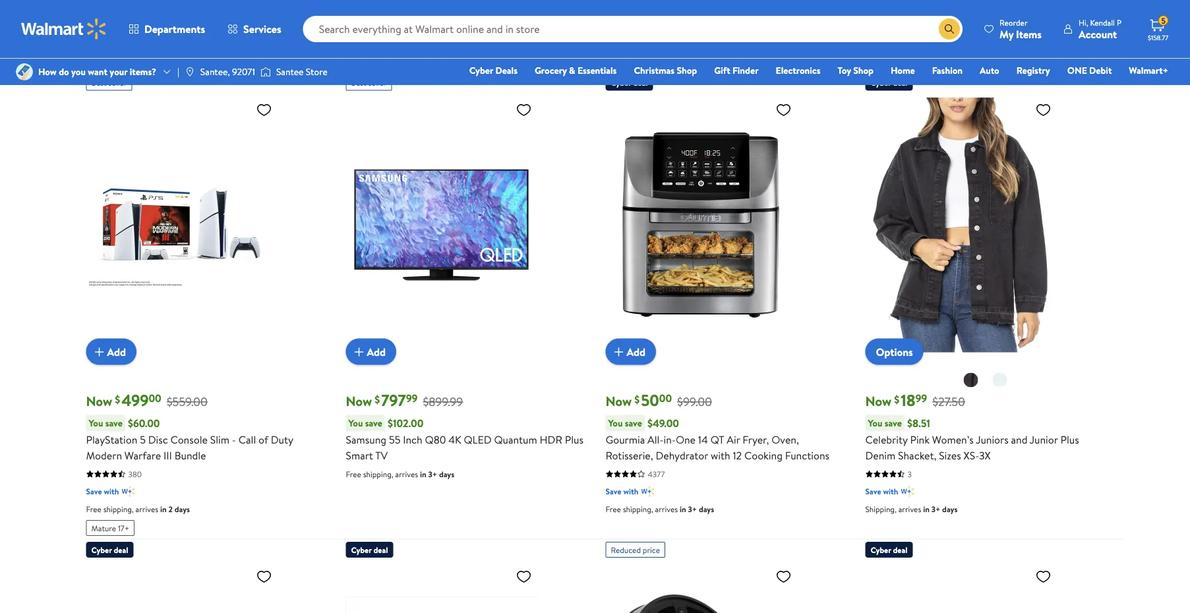 Task type: vqa. For each thing, say whether or not it's contained in the screenshot.
the & within Grocery & Essentials link
no



Task type: locate. For each thing, give the bounding box(es) containing it.
seller down when
[[108, 77, 127, 88]]

0 horizontal spatial plus
[[565, 432, 583, 447]]

add to favorites list, hoverstar flash wheel hoverboard 6.5 in., bluetooth speaker with led light, self balancing wheel, electric scooter, unicorn image
[[256, 568, 272, 585]]

now inside now $ 499 00 $559.00
[[86, 392, 112, 410]]

save for 50
[[606, 486, 621, 497]]

1 plus from the left
[[565, 432, 583, 447]]

3 you from the left
[[608, 417, 623, 430]]

0 horizontal spatial seller
[[108, 77, 127, 88]]

4 save from the left
[[885, 417, 902, 430]]

now $ 499 00 $559.00
[[86, 389, 208, 411]]

3+ down the dehydrator
[[688, 503, 697, 515]]

qt
[[710, 432, 724, 447]]

fashion
[[932, 64, 963, 77]]

1 horizontal spatial seller
[[368, 77, 387, 88]]

save for $102.00
[[365, 417, 382, 430]]

5 inside you save $60.00 playstation 5 disc console slim - call of duty modern warfare iii bundle
[[140, 432, 146, 447]]

2 save from the left
[[365, 417, 382, 430]]

0 horizontal spatial save
[[86, 486, 102, 497]]

3 $ from the left
[[634, 392, 640, 406]]

1 horizontal spatial add button
[[346, 339, 396, 365]]

best down price
[[91, 77, 107, 88]]

save down rotisserie,
[[606, 486, 621, 497]]

99 up $8.51
[[915, 391, 927, 406]]

now $ 797 99 $899.99
[[346, 389, 463, 411]]

inch
[[403, 432, 422, 447]]

Walmart Site-Wide search field
[[303, 16, 963, 42]]

2 horizontal spatial save
[[865, 486, 881, 497]]

save up shipping,
[[865, 486, 881, 497]]

1 horizontal spatial best
[[351, 77, 366, 88]]

1 horizontal spatial shop
[[853, 64, 874, 77]]

now left '50' at the right bottom of page
[[606, 392, 632, 410]]

1 vertical spatial 5
[[140, 432, 146, 447]]

$ left the 797
[[375, 392, 380, 406]]

options
[[876, 345, 913, 359]]

arrives
[[395, 469, 418, 480], [135, 503, 158, 515], [655, 503, 678, 515], [898, 503, 921, 515]]

99 inside now $ 797 99 $899.99
[[406, 391, 418, 406]]

arrives down inch
[[395, 469, 418, 480]]

price
[[83, 58, 107, 72]]

$ inside now $ 797 99 $899.99
[[375, 392, 380, 406]]

00 up $49.00
[[659, 391, 672, 406]]

walmart+
[[1129, 64, 1168, 77]]

0 horizontal spatial save with
[[86, 486, 119, 497]]

$8.51
[[907, 416, 930, 431]]

$ inside now $ 50 00 $99.00
[[634, 392, 640, 406]]

2 plus from the left
[[1060, 432, 1079, 447]]

dehydrator
[[656, 448, 708, 463]]

save inside you save $49.00 gourmia all-in-one 14 qt air fryer, oven, rotisserie, dehydrator with 12 cooking functions
[[625, 417, 642, 430]]

save with up shipping,
[[865, 486, 898, 497]]

walmart plus image
[[122, 485, 135, 498], [641, 485, 654, 498]]

seller
[[108, 77, 127, 88], [368, 77, 387, 88]]

save with down modern in the left of the page
[[86, 486, 119, 497]]

 image right 92071
[[260, 65, 271, 78]]

2 00 from the left
[[659, 391, 672, 406]]

air
[[727, 432, 740, 447]]

$ inside now $ 18 99 $27.50
[[894, 392, 899, 406]]

add button up 499
[[86, 339, 137, 365]]

best seller down when
[[91, 77, 127, 88]]

store
[[306, 65, 328, 78]]

cyber deal
[[611, 77, 648, 88], [871, 77, 907, 88], [91, 544, 128, 556], [351, 544, 388, 556], [871, 544, 907, 556]]

$
[[115, 392, 120, 406], [375, 392, 380, 406], [634, 392, 640, 406], [894, 392, 899, 406]]

1 save from the left
[[105, 417, 123, 430]]

save inside you save $60.00 playstation 5 disc console slim - call of duty modern warfare iii bundle
[[105, 417, 123, 430]]

celebrity pink women's juniors and junior plus denim shacket, sizes xs-3x image
[[865, 96, 1057, 354]]

registry link
[[1011, 63, 1056, 77]]

99 up $102.00
[[406, 391, 418, 406]]

0 horizontal spatial add button
[[86, 339, 137, 365]]

walmart plus image down 4377
[[641, 485, 654, 498]]

deals
[[83, 30, 115, 48], [495, 64, 518, 77]]

1 horizontal spatial walmart plus image
[[641, 485, 654, 498]]

1 walmart plus image from the left
[[122, 485, 135, 498]]

add button up the 797
[[346, 339, 396, 365]]

$ left 499
[[115, 392, 120, 406]]

days
[[439, 469, 454, 480], [175, 503, 190, 515], [699, 503, 714, 515], [942, 503, 958, 515]]

save with down rotisserie,
[[606, 486, 638, 497]]

save
[[86, 486, 102, 497], [606, 486, 621, 497], [865, 486, 881, 497]]

save inside you save $8.51 celebrity pink women's juniors and junior plus denim shacket, sizes xs-3x
[[885, 417, 902, 430]]

add up '50' at the right bottom of page
[[627, 344, 646, 359]]

3 add button from the left
[[606, 339, 656, 365]]

1 horizontal spatial deals
[[495, 64, 518, 77]]

add
[[107, 344, 126, 359], [367, 344, 386, 359], [627, 344, 646, 359]]

2 walmart plus image from the left
[[641, 485, 654, 498]]

add up 499
[[107, 344, 126, 359]]

3+ right shipping,
[[931, 503, 940, 515]]

1 add from the left
[[107, 344, 126, 359]]

kendall
[[1090, 17, 1115, 28]]

$49.00
[[647, 416, 679, 431]]

0 horizontal spatial shop
[[677, 64, 697, 77]]

walmart image
[[21, 18, 107, 40]]

electronics
[[776, 64, 820, 77]]

2 $ from the left
[[375, 392, 380, 406]]

1 horizontal spatial save
[[606, 486, 621, 497]]

now inside now $ 18 99 $27.50
[[865, 392, 892, 410]]

toy shop link
[[832, 63, 879, 77]]

99 inside now $ 18 99 $27.50
[[915, 391, 927, 406]]

you inside you save $8.51 celebrity pink women's juniors and junior plus denim shacket, sizes xs-3x
[[868, 417, 882, 430]]

free
[[346, 469, 361, 480], [86, 503, 101, 515], [606, 503, 621, 515]]

save for $49.00
[[625, 417, 642, 430]]

1 horizontal spatial 5
[[1161, 15, 1166, 26]]

2 horizontal spatial add
[[627, 344, 646, 359]]

1 save from the left
[[86, 486, 102, 497]]

best right store
[[351, 77, 366, 88]]

days right 2
[[175, 503, 190, 515]]

4 you from the left
[[868, 417, 882, 430]]

debit
[[1089, 64, 1112, 77]]

shipping, down tv
[[363, 469, 393, 480]]

 image left how
[[16, 63, 33, 80]]

1 horizontal spatial plus
[[1060, 432, 1079, 447]]

one
[[1067, 64, 1087, 77]]

add to favorites list, fitrx 2-in-1 smartbell gym, interchangeable adjustable dumbbells and barbell weight set, 100lbs. image
[[1035, 568, 1051, 585]]

1 add to cart image from the left
[[91, 344, 107, 360]]

shipping,
[[363, 469, 393, 480], [103, 503, 134, 515], [623, 503, 653, 515]]

with down qt at the right of page
[[711, 448, 730, 463]]

deals up 'add to favorites list, samsung 55 inch q80 4k qled quantum hdr plus smart tv' image
[[495, 64, 518, 77]]

|
[[177, 65, 179, 78]]

0 horizontal spatial 99
[[406, 391, 418, 406]]

1 00 from the left
[[149, 391, 161, 406]]

save
[[105, 417, 123, 430], [365, 417, 382, 430], [625, 417, 642, 430], [885, 417, 902, 430]]

add button for 499
[[86, 339, 137, 365]]

with up "free shipping, arrives in 2 days"
[[104, 486, 119, 497]]

add to favorites list, gourmia all-in-one 14 qt air fryer, oven, rotisserie, dehydrator with 12 cooking functions image
[[776, 101, 791, 118]]

best seller for 797
[[351, 77, 387, 88]]

plus inside you save $8.51 celebrity pink women's juniors and junior plus denim shacket, sizes xs-3x
[[1060, 432, 1079, 447]]

1 horizontal spatial best seller
[[351, 77, 387, 88]]

add to favorites list, playstation 5 disc console slim - call of duty modern warfare iii bundle image
[[256, 101, 272, 118]]

toy shop
[[838, 64, 874, 77]]

1 add button from the left
[[86, 339, 137, 365]]

you
[[89, 417, 103, 430], [348, 417, 363, 430], [608, 417, 623, 430], [868, 417, 882, 430]]

best for 499
[[91, 77, 107, 88]]

shacket,
[[898, 448, 936, 463]]

1 horizontal spatial free
[[346, 469, 361, 480]]

celebrity
[[865, 432, 908, 447]]

days inside the you save $102.00 samsung 55 inch q80 4k qled quantum hdr plus smart tv free shipping, arrives in 3+ days
[[439, 469, 454, 480]]

add button up '50' at the right bottom of page
[[606, 339, 656, 365]]

3x
[[979, 448, 991, 463]]

1 horizontal spatial  image
[[260, 65, 271, 78]]

shipping, down 4377
[[623, 503, 653, 515]]

2 horizontal spatial free
[[606, 503, 621, 515]]

now inside now $ 50 00 $99.00
[[606, 392, 632, 410]]

mature 17+
[[91, 523, 129, 534]]

free down the smart on the left bottom of page
[[346, 469, 361, 480]]

1 now from the left
[[86, 392, 112, 410]]

shipping, inside the you save $102.00 samsung 55 inch q80 4k qled quantum hdr plus smart tv free shipping, arrives in 3+ days
[[363, 469, 393, 480]]

free up reduced
[[606, 503, 621, 515]]

best seller for 499
[[91, 77, 127, 88]]

add to cart image
[[91, 344, 107, 360], [351, 344, 367, 360], [611, 344, 627, 360]]

now left the 797
[[346, 392, 372, 410]]

1 $ from the left
[[115, 392, 120, 406]]

oven,
[[772, 432, 799, 447]]

legal information image
[[219, 60, 229, 70]]

shipping, up 17+
[[103, 503, 134, 515]]

1 99 from the left
[[406, 391, 418, 406]]

save with
[[86, 486, 119, 497], [606, 486, 638, 497], [865, 486, 898, 497]]

shop for toy shop
[[853, 64, 874, 77]]

deal for the hoverstar flash wheel hoverboard 6.5 in., bluetooth speaker with led light, self balancing wheel, electric scooter, unicorn image
[[114, 544, 128, 556]]

3 save with from the left
[[865, 486, 898, 497]]

1 shop from the left
[[677, 64, 697, 77]]

$ left '50' at the right bottom of page
[[634, 392, 640, 406]]

best
[[91, 77, 107, 88], [351, 77, 366, 88]]

2 save from the left
[[606, 486, 621, 497]]

0 horizontal spatial  image
[[16, 63, 33, 80]]

3 save from the left
[[865, 486, 881, 497]]

2 horizontal spatial save with
[[865, 486, 898, 497]]

with inside you save $49.00 gourmia all-in-one 14 qt air fryer, oven, rotisserie, dehydrator with 12 cooking functions
[[711, 448, 730, 463]]

1 you from the left
[[89, 417, 103, 430]]

deals (1000+)
[[83, 30, 154, 48]]

tv
[[375, 448, 388, 463]]

0 horizontal spatial 00
[[149, 391, 161, 406]]

santee,
[[200, 65, 230, 78]]

2 horizontal spatial add to cart image
[[611, 344, 627, 360]]

in right shipping,
[[923, 503, 930, 515]]

days down the 4k
[[439, 469, 454, 480]]

with left walmart plus icon on the right of the page
[[883, 486, 898, 497]]

99 for 18
[[915, 391, 927, 406]]

 image
[[184, 67, 195, 77]]

deals up price
[[83, 30, 115, 48]]

seller right store
[[368, 77, 387, 88]]

1 horizontal spatial add to cart image
[[351, 344, 367, 360]]

plus right junior
[[1060, 432, 1079, 447]]

you inside you save $49.00 gourmia all-in-one 14 qt air fryer, oven, rotisserie, dehydrator with 12 cooking functions
[[608, 417, 623, 430]]

my
[[1000, 27, 1014, 41]]

$158.77
[[1148, 33, 1169, 42]]

2 save with from the left
[[606, 486, 638, 497]]

now left 499
[[86, 392, 112, 410]]

3 save from the left
[[625, 417, 642, 430]]

days down the dehydrator
[[699, 503, 714, 515]]

55
[[389, 432, 400, 447]]

0 horizontal spatial add to cart image
[[91, 344, 107, 360]]

$ left 18
[[894, 392, 899, 406]]

you up celebrity
[[868, 417, 882, 430]]

now left 18
[[865, 392, 892, 410]]

with up free shipping, arrives in 3+ days
[[623, 486, 638, 497]]

3 add to cart image from the left
[[611, 344, 627, 360]]

now
[[86, 392, 112, 410], [346, 392, 372, 410], [606, 392, 632, 410], [865, 392, 892, 410]]

reduced
[[611, 544, 641, 556]]

shop right christmas
[[677, 64, 697, 77]]

1 horizontal spatial add
[[367, 344, 386, 359]]

add to cart image for 499
[[91, 344, 107, 360]]

4k
[[448, 432, 461, 447]]

auto
[[980, 64, 999, 77]]

2 you from the left
[[348, 417, 363, 430]]

$ for 797
[[375, 392, 380, 406]]

you up samsung
[[348, 417, 363, 430]]

0 horizontal spatial deals
[[83, 30, 115, 48]]

99 for 797
[[406, 391, 418, 406]]

duty
[[271, 432, 293, 447]]

restored apple watch series 6 gps - 40mm - space gray aluminum case - black sport band (refurbished) image
[[346, 563, 537, 613]]

1 best from the left
[[91, 77, 107, 88]]

5 up $158.77
[[1161, 15, 1166, 26]]

save up 'gourmia'
[[625, 417, 642, 430]]

deal for fitrx 2-in-1 smartbell gym, interchangeable adjustable dumbbells and barbell weight set, 100lbs. image
[[893, 544, 907, 556]]

shop right 'toy'
[[853, 64, 874, 77]]

1 horizontal spatial 99
[[915, 391, 927, 406]]

0 horizontal spatial best seller
[[91, 77, 127, 88]]

services
[[243, 22, 281, 36]]

you inside you save $60.00 playstation 5 disc console slim - call of duty modern warfare iii bundle
[[89, 417, 103, 430]]

0 horizontal spatial walmart plus image
[[122, 485, 135, 498]]

in down inch
[[420, 469, 426, 480]]

departments
[[144, 22, 205, 36]]

1 seller from the left
[[108, 77, 127, 88]]

now for 797
[[346, 392, 372, 410]]

2 seller from the left
[[368, 77, 387, 88]]

gourmia all-in-one 14 qt air fryer, oven, rotisserie, dehydrator with 12 cooking functions image
[[606, 96, 797, 354]]

2 99 from the left
[[915, 391, 927, 406]]

0 horizontal spatial add
[[107, 344, 126, 359]]

save for $8.51
[[885, 417, 902, 430]]

2 now from the left
[[346, 392, 372, 410]]

online
[[185, 58, 213, 72]]

1 horizontal spatial save with
[[606, 486, 638, 497]]

now for 499
[[86, 392, 112, 410]]

 image
[[16, 63, 33, 80], [260, 65, 271, 78]]

essentials
[[577, 64, 617, 77]]

best seller
[[91, 77, 127, 88], [351, 77, 387, 88]]

best seller right store
[[351, 77, 387, 88]]

0 vertical spatial deals
[[83, 30, 115, 48]]

add to cart image for 797
[[351, 344, 367, 360]]

free up mature
[[86, 503, 101, 515]]

0 horizontal spatial best
[[91, 77, 107, 88]]

walmart plus image down 380
[[122, 485, 135, 498]]

items
[[1016, 27, 1042, 41]]

options link
[[865, 339, 923, 365]]

3 add from the left
[[627, 344, 646, 359]]

3+ down 'q80'
[[428, 469, 437, 480]]

2 horizontal spatial add button
[[606, 339, 656, 365]]

do
[[59, 65, 69, 78]]

save up samsung
[[365, 417, 382, 430]]

in left 2
[[160, 503, 167, 515]]

plus
[[565, 432, 583, 447], [1060, 432, 1079, 447]]

add to favorites list, samsung 55 inch q80 4k qled quantum hdr plus smart tv image
[[516, 101, 532, 118]]

1 horizontal spatial 00
[[659, 391, 672, 406]]

xs-
[[964, 448, 979, 463]]

2 best from the left
[[351, 77, 366, 88]]

0 horizontal spatial free
[[86, 503, 101, 515]]

2 shop from the left
[[853, 64, 874, 77]]

4 now from the left
[[865, 392, 892, 410]]

2 add from the left
[[367, 344, 386, 359]]

add for 50
[[627, 344, 646, 359]]

1 horizontal spatial shipping,
[[363, 469, 393, 480]]

1 best seller from the left
[[91, 77, 127, 88]]

2 best seller from the left
[[351, 77, 387, 88]]

$99.00
[[677, 394, 712, 410]]

$ inside now $ 499 00 $559.00
[[115, 392, 120, 406]]

2 add to cart image from the left
[[351, 344, 367, 360]]

now inside now $ 797 99 $899.99
[[346, 392, 372, 410]]

plus right hdr
[[565, 432, 583, 447]]

save up playstation
[[105, 417, 123, 430]]

qled
[[464, 432, 492, 447]]

0 horizontal spatial shipping,
[[103, 503, 134, 515]]

1 save with from the left
[[86, 486, 119, 497]]

cyber deals link
[[463, 63, 523, 77]]

junior
[[1030, 432, 1058, 447]]

2 add button from the left
[[346, 339, 396, 365]]

cyber deal for restored apple watch series 6 gps - 40mm - space gray aluminum case - black sport band (refurbished) image
[[351, 544, 388, 556]]

1 vertical spatial deals
[[495, 64, 518, 77]]

price when purchased online
[[83, 58, 213, 72]]

00 inside now $ 50 00 $99.00
[[659, 391, 672, 406]]

add up the 797
[[367, 344, 386, 359]]

3 now from the left
[[606, 392, 632, 410]]

00 inside now $ 499 00 $559.00
[[149, 391, 161, 406]]

you inside the you save $102.00 samsung 55 inch q80 4k qled quantum hdr plus smart tv free shipping, arrives in 3+ days
[[348, 417, 363, 430]]

0 horizontal spatial 3+
[[428, 469, 437, 480]]

hi, kendall p account
[[1079, 17, 1121, 41]]

you up 'gourmia'
[[608, 417, 623, 430]]

shop for christmas shop
[[677, 64, 697, 77]]

save inside the you save $102.00 samsung 55 inch q80 4k qled quantum hdr plus smart tv free shipping, arrives in 3+ days
[[365, 417, 382, 430]]

quantum
[[494, 432, 537, 447]]

00 up $60.00
[[149, 391, 161, 406]]

arrives down 4377
[[655, 503, 678, 515]]

you save $102.00 samsung 55 inch q80 4k qled quantum hdr plus smart tv free shipping, arrives in 3+ days
[[346, 416, 583, 480]]

5 left disc
[[140, 432, 146, 447]]

save up celebrity
[[885, 417, 902, 430]]

0 horizontal spatial 5
[[140, 432, 146, 447]]

4 $ from the left
[[894, 392, 899, 406]]

you up playstation
[[89, 417, 103, 430]]

save for 18
[[865, 486, 881, 497]]

santee, 92071
[[200, 65, 255, 78]]

2 horizontal spatial shipping,
[[623, 503, 653, 515]]

save down modern in the left of the page
[[86, 486, 102, 497]]

add button for 50
[[606, 339, 656, 365]]

in-
[[664, 432, 676, 447]]



Task type: describe. For each thing, give the bounding box(es) containing it.
electronics link
[[770, 63, 826, 77]]

one
[[676, 432, 696, 447]]

2
[[168, 503, 173, 515]]

&
[[569, 64, 575, 77]]

p
[[1117, 17, 1121, 28]]

items?
[[130, 65, 156, 78]]

cyber deal for fitrx 2-in-1 smartbell gym, interchangeable adjustable dumbbells and barbell weight set, 100lbs. image
[[871, 544, 907, 556]]

deal for restored apple watch series 6 gps - 40mm - space gray aluminum case - black sport band (refurbished) image
[[374, 544, 388, 556]]

iii
[[163, 448, 172, 463]]

best for 797
[[351, 77, 366, 88]]

now $ 18 99 $27.50
[[865, 389, 965, 411]]

gift
[[714, 64, 730, 77]]

arrives left 2
[[135, 503, 158, 515]]

how do you want your items?
[[38, 65, 156, 78]]

walmart plus image for 50
[[641, 485, 654, 498]]

you save $8.51 celebrity pink women's juniors and junior plus denim shacket, sizes xs-3x
[[865, 416, 1079, 463]]

juniors
[[976, 432, 1009, 447]]

$ for 499
[[115, 392, 120, 406]]

reorder
[[1000, 17, 1028, 28]]

4377
[[648, 469, 665, 480]]

seller for 499
[[108, 77, 127, 88]]

$ for 50
[[634, 392, 640, 406]]

you for celebrity
[[868, 417, 882, 430]]

when
[[109, 58, 134, 72]]

you
[[71, 65, 86, 78]]

slim
[[210, 432, 229, 447]]

days down sizes
[[942, 503, 958, 515]]

medium wash image
[[992, 372, 1008, 388]]

women's
[[932, 432, 974, 447]]

account
[[1079, 27, 1117, 41]]

q80
[[425, 432, 446, 447]]

$60.00
[[128, 416, 160, 431]]

12
[[733, 448, 742, 463]]

add button for 797
[[346, 339, 396, 365]]

purchased
[[136, 58, 183, 72]]

shipping, for 499
[[103, 503, 134, 515]]

cyber deals
[[469, 64, 518, 77]]

00 for 50
[[659, 391, 672, 406]]

smart
[[346, 448, 373, 463]]

functions
[[785, 448, 829, 463]]

playstation 5 disc console slim - call of duty modern warfare iii bundle image
[[86, 96, 277, 354]]

hdr
[[540, 432, 562, 447]]

walmart plus image
[[901, 485, 914, 498]]

samsung
[[346, 432, 386, 447]]

grocery
[[535, 64, 567, 77]]

home link
[[885, 63, 921, 77]]

one debit link
[[1061, 63, 1118, 77]]

fashion link
[[926, 63, 969, 77]]

price
[[643, 544, 660, 556]]

fitrx 2-in-1 smartbell gym, interchangeable adjustable dumbbells and barbell weight set, 100lbs. image
[[865, 563, 1057, 613]]

shipping, arrives in 3+ days
[[865, 503, 958, 515]]

christmas
[[634, 64, 675, 77]]

santee
[[276, 65, 304, 78]]

$27.50
[[932, 394, 965, 410]]

hoverstar flash wheel hoverboard 6.5 in., bluetooth speaker with led light, self balancing wheel, electric scooter, unicorn image
[[86, 563, 277, 613]]

3
[[908, 469, 912, 480]]

save with for 18
[[865, 486, 898, 497]]

console
[[170, 432, 208, 447]]

14
[[698, 432, 708, 447]]

save with for 499
[[86, 486, 119, 497]]

0 vertical spatial 5
[[1161, 15, 1166, 26]]

add to favorites list, ihome autovac nova s1 robot vacuum with lidar navigation, 150 min runtime, 2700pa suction image
[[776, 568, 791, 585]]

bundle
[[175, 448, 206, 463]]

shipping,
[[865, 503, 897, 515]]

save for $60.00
[[105, 417, 123, 430]]

grocery & essentials link
[[529, 63, 623, 77]]

want
[[88, 65, 107, 78]]

2 horizontal spatial 3+
[[931, 503, 940, 515]]

finder
[[732, 64, 759, 77]]

all-
[[647, 432, 664, 447]]

grocery & essentials
[[535, 64, 617, 77]]

arrives down walmart plus icon on the right of the page
[[898, 503, 921, 515]]

how
[[38, 65, 57, 78]]

you for samsung
[[348, 417, 363, 430]]

denim
[[865, 448, 895, 463]]

walmart plus image for 499
[[122, 485, 135, 498]]

call
[[238, 432, 256, 447]]

now for 50
[[606, 392, 632, 410]]

free for 50
[[606, 503, 621, 515]]

add for 797
[[367, 344, 386, 359]]

now for 18
[[865, 392, 892, 410]]

reorder my items
[[1000, 17, 1042, 41]]

(1000+)
[[118, 33, 154, 47]]

 image for santee store
[[260, 65, 271, 78]]

gourmia
[[606, 432, 645, 447]]

sizes
[[939, 448, 961, 463]]

in down the dehydrator
[[680, 503, 686, 515]]

pink
[[910, 432, 930, 447]]

with for 50
[[623, 486, 638, 497]]

one debit
[[1067, 64, 1112, 77]]

reduced price
[[611, 544, 660, 556]]

1 horizontal spatial 3+
[[688, 503, 697, 515]]

plus inside the you save $102.00 samsung 55 inch q80 4k qled quantum hdr plus smart tv free shipping, arrives in 3+ days
[[565, 432, 583, 447]]

18
[[901, 389, 915, 411]]

797
[[381, 389, 406, 411]]

samsung 55 inch q80 4k qled quantum hdr plus smart tv image
[[346, 96, 537, 354]]

00 for 499
[[149, 391, 161, 406]]

free for 499
[[86, 503, 101, 515]]

$559.00
[[167, 394, 208, 410]]

you for gourmia
[[608, 417, 623, 430]]

search icon image
[[944, 24, 955, 34]]

hi,
[[1079, 17, 1088, 28]]

$ for 18
[[894, 392, 899, 406]]

add to favorites list, celebrity pink women's juniors and junior plus denim shacket, sizes xs-3x image
[[1035, 101, 1051, 118]]

add to favorites list, restored apple watch series 6 gps - 40mm - space gray aluminum case - black sport band (refurbished) image
[[516, 568, 532, 585]]

arrives inside the you save $102.00 samsung 55 inch q80 4k qled quantum hdr plus smart tv free shipping, arrives in 3+ days
[[395, 469, 418, 480]]

seller for 797
[[368, 77, 387, 88]]

toy
[[838, 64, 851, 77]]

add to cart image for 50
[[611, 344, 627, 360]]

3+ inside the you save $102.00 samsung 55 inch q80 4k qled quantum hdr plus smart tv free shipping, arrives in 3+ days
[[428, 469, 437, 480]]

you save $60.00 playstation 5 disc console slim - call of duty modern warfare iii bundle
[[86, 416, 293, 463]]

save for 499
[[86, 486, 102, 497]]

499
[[121, 389, 149, 411]]

you for playstation
[[89, 417, 103, 430]]

save with for 50
[[606, 486, 638, 497]]

gift finder link
[[708, 63, 765, 77]]

ihome autovac nova s1 robot vacuum with lidar navigation, 150 min runtime, 2700pa suction image
[[606, 563, 797, 613]]

santee store
[[276, 65, 328, 78]]

warfare
[[125, 448, 161, 463]]

gift finder
[[714, 64, 759, 77]]

cyber deal for the hoverstar flash wheel hoverboard 6.5 in., bluetooth speaker with led light, self balancing wheel, electric scooter, unicorn image
[[91, 544, 128, 556]]

shipping, for 50
[[623, 503, 653, 515]]

your
[[110, 65, 127, 78]]

in inside the you save $102.00 samsung 55 inch q80 4k qled quantum hdr plus smart tv free shipping, arrives in 3+ days
[[420, 469, 426, 480]]

Search search field
[[303, 16, 963, 42]]

of
[[259, 432, 268, 447]]

now $ 50 00 $99.00
[[606, 389, 712, 411]]

with for 499
[[104, 486, 119, 497]]

 image for how do you want your items?
[[16, 63, 33, 80]]

black wash image
[[963, 372, 979, 388]]

fryer,
[[743, 432, 769, 447]]

free inside the you save $102.00 samsung 55 inch q80 4k qled quantum hdr plus smart tv free shipping, arrives in 3+ days
[[346, 469, 361, 480]]

auto link
[[974, 63, 1005, 77]]

with for 18
[[883, 486, 898, 497]]

add for 499
[[107, 344, 126, 359]]



